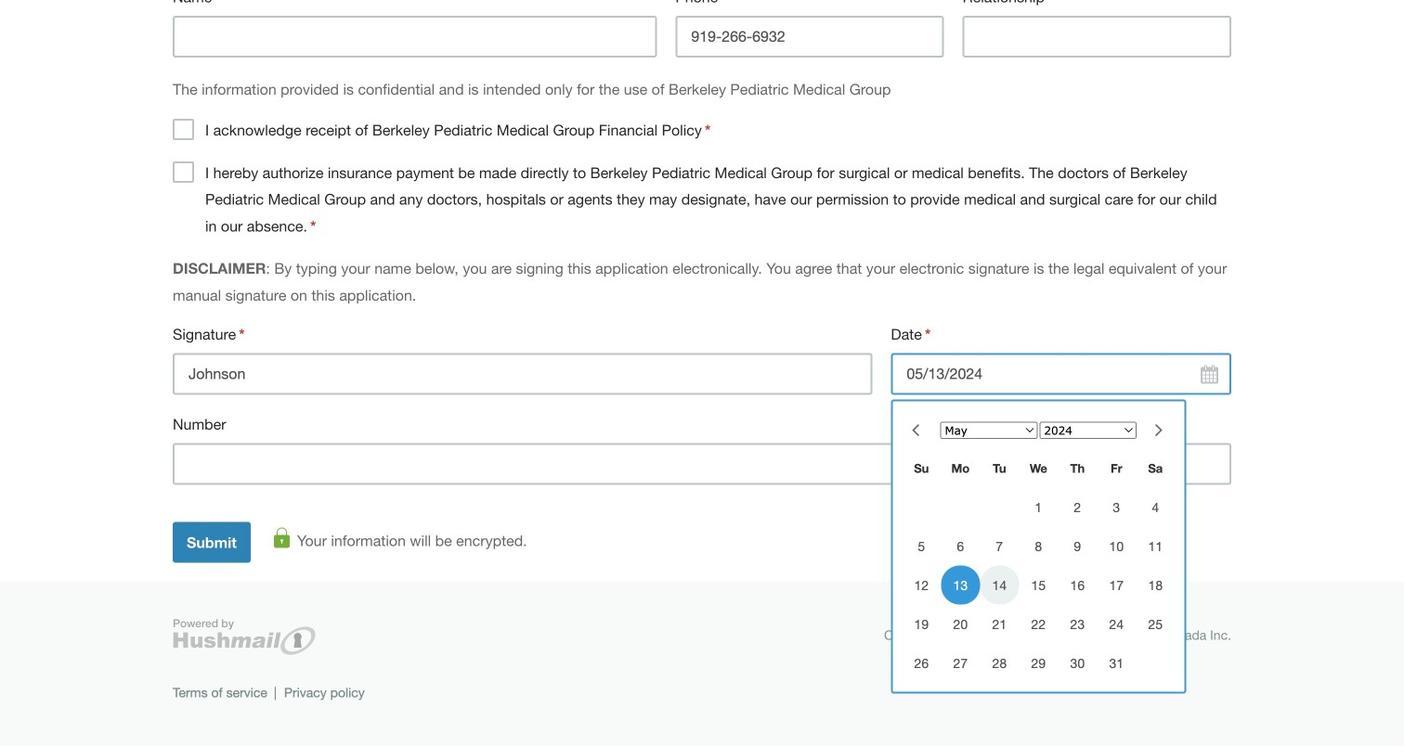 Task type: locate. For each thing, give the bounding box(es) containing it.
None text field
[[963, 16, 1232, 58], [173, 353, 873, 395], [963, 16, 1232, 58], [173, 353, 873, 395]]

(xxx) xxx-xxxx number field
[[676, 16, 944, 58]]

None text field
[[173, 16, 657, 58]]

None submit
[[173, 522, 251, 563]]

None number field
[[173, 443, 1232, 485]]



Task type: describe. For each thing, give the bounding box(es) containing it.
MM/DD/YYYY text field
[[891, 353, 1232, 395]]



